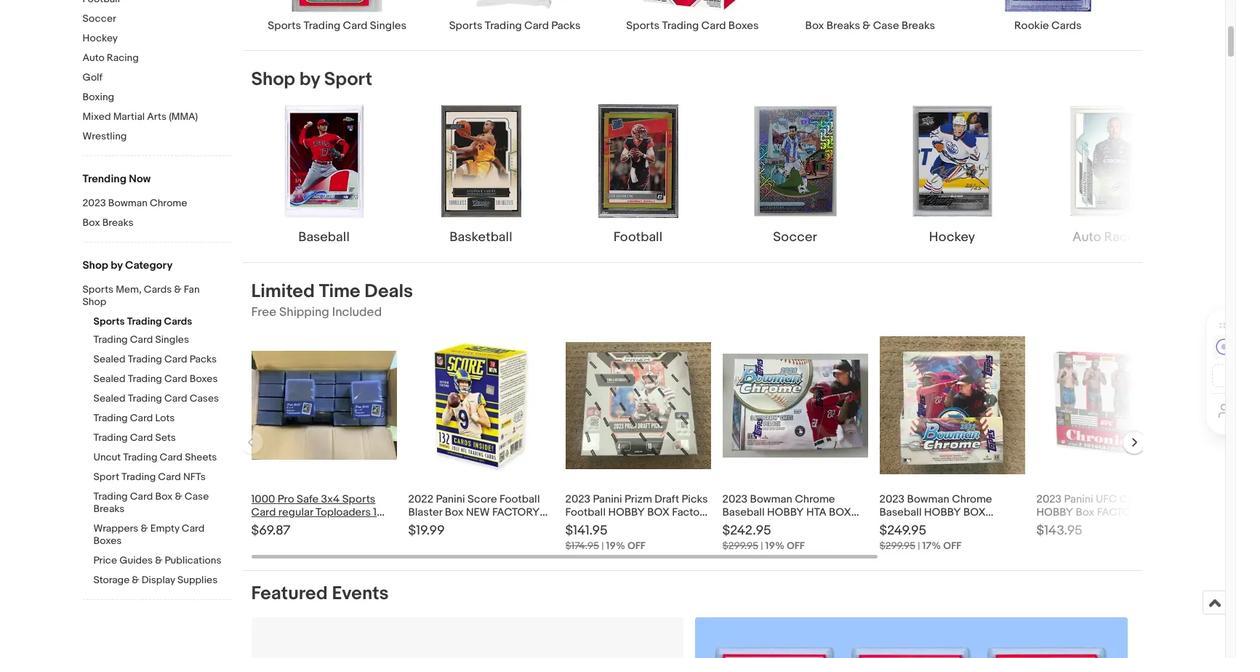 Task type: locate. For each thing, give the bounding box(es) containing it.
soccer
[[83, 12, 116, 25], [773, 230, 817, 246]]

0 vertical spatial shop
[[251, 69, 295, 91]]

0 horizontal spatial sport
[[93, 471, 119, 484]]

sports inside sports trading card boxes link
[[626, 19, 660, 33]]

panini for $19.99
[[436, 493, 465, 507]]

1 horizontal spatial factory
[[1097, 506, 1145, 520]]

off
[[628, 541, 646, 553], [787, 541, 805, 553], [944, 541, 962, 553]]

$299.95 text field down the '$242.95'
[[723, 541, 759, 553]]

2023
[[83, 197, 106, 209], [566, 493, 591, 507], [723, 493, 748, 507], [880, 493, 905, 507], [1037, 493, 1062, 507]]

sealed inside 2022 panini score football blaster box new factory sealed
[[408, 520, 447, 533]]

1 horizontal spatial baseball
[[723, 506, 765, 520]]

0 vertical spatial sport
[[324, 69, 372, 91]]

sports trading card packs link
[[426, 0, 604, 33]]

featured events
[[251, 584, 389, 606]]

3 box from the left
[[964, 506, 986, 520]]

2023 inside 2023 panini prizm draft picks football hobby box factory sealed 4 autos
[[566, 493, 591, 507]]

0 vertical spatial racing
[[107, 52, 139, 64]]

sports trading card singles
[[268, 19, 407, 33]]

1 horizontal spatial soccer
[[773, 230, 817, 246]]

hobby inside 2023 bowman chrome baseball hobby box factory sealed 2 autos
[[924, 506, 961, 520]]

2 horizontal spatial box
[[964, 506, 986, 520]]

baseball image
[[266, 103, 382, 220]]

sealed
[[93, 353, 126, 366], [93, 373, 126, 385], [93, 393, 126, 405], [566, 520, 600, 533], [762, 520, 797, 533], [919, 520, 954, 533]]

2 factory from the left
[[1097, 506, 1145, 520]]

2023 up $141.95
[[566, 493, 591, 507]]

1 horizontal spatial $299.95 text field
[[880, 541, 916, 553]]

2023 up $143.95
[[1037, 493, 1062, 507]]

2 box from the left
[[829, 506, 851, 520]]

now
[[129, 172, 151, 186]]

2 $299.95 text field from the left
[[880, 541, 916, 553]]

0 horizontal spatial bowman
[[108, 197, 148, 209]]

1 off from the left
[[628, 541, 646, 553]]

hockey
[[83, 32, 118, 44], [929, 230, 975, 246]]

1 vertical spatial sport
[[93, 471, 119, 484]]

panini inside the 2023 panini ufc chronicles hobby box factory sealed 6 packs 2 autos
[[1064, 493, 1094, 507]]

by
[[299, 69, 320, 91], [111, 259, 123, 273]]

shipping
[[279, 306, 329, 320]]

golf
[[83, 71, 102, 84]]

0 horizontal spatial boxes
[[93, 535, 122, 548]]

0 horizontal spatial |
[[602, 541, 604, 553]]

cards up trading card singles link on the bottom left of page
[[164, 316, 192, 328]]

baseball up time
[[298, 230, 350, 246]]

1 horizontal spatial racing
[[1104, 230, 1146, 246]]

$299.95 down $249.95
[[880, 541, 916, 553]]

1 horizontal spatial football
[[566, 506, 606, 520]]

0 vertical spatial soccer
[[83, 12, 116, 25]]

2 off from the left
[[787, 541, 805, 553]]

19% inside $141.95 $174.95 | 19% off
[[606, 541, 625, 553]]

2 panini from the left
[[593, 493, 622, 507]]

storage & display supplies link
[[93, 575, 232, 588]]

hobby for $143.95
[[1037, 506, 1074, 520]]

sealed up $174.95
[[566, 520, 600, 533]]

$299.95 inside $242.95 $299.95 | 19% off
[[723, 541, 759, 553]]

wrestling link
[[83, 130, 232, 144]]

0 horizontal spatial $299.95 text field
[[723, 541, 759, 553]]

0 vertical spatial soccer link
[[83, 12, 232, 26]]

&
[[863, 19, 871, 33], [174, 284, 182, 296], [175, 491, 182, 503], [141, 523, 148, 535], [155, 555, 163, 567], [132, 575, 139, 587]]

0 horizontal spatial case
[[185, 491, 209, 503]]

1 horizontal spatial autos
[[965, 520, 994, 533]]

1 vertical spatial cards
[[144, 284, 172, 296]]

1 horizontal spatial soccer link
[[723, 103, 868, 247]]

2 vertical spatial cards
[[164, 316, 192, 328]]

hobby up $143.95
[[1037, 506, 1074, 520]]

0 vertical spatial boxes
[[729, 19, 759, 33]]

19% inside $242.95 $299.95 | 19% off
[[766, 541, 785, 553]]

box breaks & case breaks
[[806, 19, 935, 33]]

bowman up $249.95 $299.95 | 17% off
[[907, 493, 950, 507]]

case
[[873, 19, 899, 33], [185, 491, 209, 503]]

1 box from the left
[[648, 506, 670, 520]]

box inside 2023 bowman chrome baseball hobby hta box factory sealed 3 autos
[[829, 506, 851, 520]]

1 vertical spatial hockey
[[929, 230, 975, 246]]

panini up 6
[[1064, 493, 1094, 507]]

soccer inside soccer hockey auto racing golf boxing mixed martial arts (mma) wrestling
[[83, 12, 116, 25]]

3 panini from the left
[[1064, 493, 1094, 507]]

1 horizontal spatial singles
[[370, 19, 407, 33]]

packs
[[552, 19, 581, 33], [190, 353, 217, 366], [1087, 520, 1116, 533]]

0 horizontal spatial factory
[[492, 506, 540, 520]]

boxes
[[729, 19, 759, 33], [190, 373, 218, 385], [93, 535, 122, 548]]

factory
[[672, 506, 709, 520], [723, 520, 760, 533], [880, 520, 917, 533]]

1 2 from the left
[[956, 520, 962, 533]]

panini inside 2022 panini score football blaster box new factory sealed
[[436, 493, 465, 507]]

2023 down trending
[[83, 197, 106, 209]]

baseball link
[[251, 103, 397, 247]]

trading card box & case breaks link
[[93, 491, 232, 517]]

hobby up $141.95 $174.95 | 19% off
[[608, 506, 645, 520]]

1 sealed from the left
[[408, 520, 447, 533]]

$249.95 $299.95 | 17% off
[[880, 524, 962, 553]]

sport inside sports mem, cards & fan shop sports trading cards trading card singles sealed trading card packs sealed trading card boxes sealed trading card cases trading card lots trading card sets uncut trading card sheets sport trading card nfts trading card box & case breaks wrappers & empty card boxes price guides & publications storage & display supplies
[[93, 471, 119, 484]]

auto inside auto racing link
[[1073, 230, 1101, 246]]

2 horizontal spatial autos
[[1127, 520, 1156, 533]]

0 vertical spatial auto
[[83, 52, 104, 64]]

19%
[[606, 541, 625, 553], [766, 541, 785, 553]]

2 horizontal spatial panini
[[1064, 493, 1094, 507]]

trading card lots link
[[93, 412, 232, 426]]

hobby inside the 2023 panini ufc chronicles hobby box factory sealed 6 packs 2 autos
[[1037, 506, 1074, 520]]

off inside $242.95 $299.95 | 19% off
[[787, 541, 805, 553]]

hobby inside 2023 panini prizm draft picks football hobby box factory sealed 4 autos
[[608, 506, 645, 520]]

factory inside 2023 bowman chrome baseball hobby hta box factory sealed 3 autos
[[723, 520, 760, 533]]

0 horizontal spatial hockey link
[[83, 32, 232, 46]]

2 horizontal spatial bowman
[[907, 493, 950, 507]]

singles
[[370, 19, 407, 33], [155, 334, 189, 346]]

panini inside 2023 panini prizm draft picks football hobby box factory sealed 4 autos
[[593, 493, 622, 507]]

2 horizontal spatial baseball
[[880, 506, 922, 520]]

2 horizontal spatial chrome
[[952, 493, 992, 507]]

0 horizontal spatial autos
[[808, 520, 837, 533]]

2023 inside 2023 bowman chrome baseball hobby box factory sealed 2 autos
[[880, 493, 905, 507]]

bowman for $249.95
[[907, 493, 950, 507]]

chrome up $249.95 $299.95 | 17% off
[[952, 493, 992, 507]]

hockey link
[[83, 32, 232, 46], [880, 103, 1025, 247]]

6
[[1078, 520, 1085, 533]]

chrome up box breaks link
[[150, 197, 187, 209]]

2023 for $249.95
[[880, 493, 905, 507]]

hobby inside 2023 bowman chrome baseball hobby hta box factory sealed 3 autos
[[767, 506, 804, 520]]

baseball inside 2023 bowman chrome baseball hobby hta box factory sealed 3 autos
[[723, 506, 765, 520]]

trending
[[83, 172, 126, 186]]

2023 inside the 2023 panini ufc chronicles hobby box factory sealed 6 packs 2 autos
[[1037, 493, 1062, 507]]

1 horizontal spatial $299.95
[[880, 541, 916, 553]]

limited
[[251, 281, 315, 304]]

shop inside sports mem, cards & fan shop sports trading cards trading card singles sealed trading card packs sealed trading card boxes sealed trading card cases trading card lots trading card sets uncut trading card sheets sport trading card nfts trading card box & case breaks wrappers & empty card boxes price guides & publications storage & display supplies
[[83, 296, 106, 308]]

4 hobby from the left
[[1037, 506, 1074, 520]]

2 inside the 2023 panini ufc chronicles hobby box factory sealed 6 packs 2 autos
[[1119, 520, 1125, 533]]

0 horizontal spatial off
[[628, 541, 646, 553]]

0 vertical spatial auto racing link
[[83, 52, 232, 65]]

| down the '$242.95'
[[761, 541, 763, 553]]

chrome inside 2023 bowman chrome baseball hobby hta box factory sealed 3 autos
[[795, 493, 835, 507]]

2 vertical spatial packs
[[1087, 520, 1116, 533]]

0 horizontal spatial racing
[[107, 52, 139, 64]]

sealed down 2022
[[408, 520, 447, 533]]

panini right 2022
[[436, 493, 465, 507]]

autos right $249.95 $299.95 | 17% off
[[965, 520, 994, 533]]

$299.95 down the '$242.95'
[[723, 541, 759, 553]]

2 horizontal spatial |
[[918, 541, 920, 553]]

1 horizontal spatial panini
[[593, 493, 622, 507]]

uncut trading card sheets link
[[93, 452, 232, 465]]

0 horizontal spatial factory
[[672, 506, 709, 520]]

2 hobby from the left
[[767, 506, 804, 520]]

0 horizontal spatial auto
[[83, 52, 104, 64]]

bowman up $242.95 $299.95 | 19% off
[[750, 493, 793, 507]]

off down 3
[[787, 541, 805, 553]]

1 horizontal spatial off
[[787, 541, 805, 553]]

1 horizontal spatial packs
[[552, 19, 581, 33]]

soccer for soccer hockey auto racing golf boxing mixed martial arts (mma) wrestling
[[83, 12, 116, 25]]

3 autos from the left
[[1127, 520, 1156, 533]]

1 horizontal spatial auto racing link
[[1037, 103, 1182, 247]]

2023 panini prizm draft picks football hobby box factory sealed 4 autos image
[[566, 342, 711, 470]]

autos inside 2023 bowman chrome baseball hobby hta box factory sealed 3 autos
[[808, 520, 837, 533]]

1 horizontal spatial factory
[[723, 520, 760, 533]]

off for $242.95
[[787, 541, 805, 553]]

0 horizontal spatial football
[[500, 493, 540, 507]]

1 vertical spatial soccer
[[773, 230, 817, 246]]

3
[[799, 520, 805, 533]]

0 horizontal spatial chrome
[[150, 197, 187, 209]]

2023 up the '$242.95'
[[723, 493, 748, 507]]

3 off from the left
[[944, 541, 962, 553]]

1 horizontal spatial chrome
[[795, 493, 835, 507]]

bowman
[[108, 197, 148, 209], [750, 493, 793, 507], [907, 493, 950, 507]]

panini up 4
[[593, 493, 622, 507]]

off inside $249.95 $299.95 | 17% off
[[944, 541, 962, 553]]

1 vertical spatial shop
[[83, 259, 108, 273]]

hobby up $249.95 $299.95 | 17% off
[[924, 506, 961, 520]]

0 horizontal spatial soccer
[[83, 12, 116, 25]]

baseball up the '$242.95'
[[723, 506, 765, 520]]

2 $299.95 from the left
[[880, 541, 916, 553]]

sealed down the "sealed trading card boxes" link
[[93, 393, 126, 405]]

3 hobby from the left
[[924, 506, 961, 520]]

2023 inside 2023 bowman chrome baseball hobby hta box factory sealed 3 autos
[[723, 493, 748, 507]]

1 $299.95 text field from the left
[[723, 541, 759, 553]]

autos right 3
[[808, 520, 837, 533]]

soccer hockey auto racing golf boxing mixed martial arts (mma) wrestling
[[83, 12, 198, 143]]

$299.95
[[723, 541, 759, 553], [880, 541, 916, 553]]

auto
[[83, 52, 104, 64], [1073, 230, 1101, 246]]

2 right $249.95
[[956, 520, 962, 533]]

1 | from the left
[[602, 541, 604, 553]]

2023 panini prizm draft picks football hobby box factory sealed 4 autos
[[566, 493, 709, 533]]

0 vertical spatial by
[[299, 69, 320, 91]]

cards
[[1052, 19, 1082, 33], [144, 284, 172, 296], [164, 316, 192, 328]]

storage
[[93, 575, 130, 587]]

0 vertical spatial packs
[[552, 19, 581, 33]]

baseball
[[298, 230, 350, 246], [723, 506, 765, 520], [880, 506, 922, 520]]

2023 bowman chrome baseball hobby box factory sealed 2 autos image
[[880, 337, 1025, 475]]

sealed left 6
[[1037, 520, 1076, 533]]

cards right the rookie
[[1052, 19, 1082, 33]]

0 horizontal spatial by
[[111, 259, 123, 273]]

sports inside sports trading card packs link
[[449, 19, 483, 33]]

chrome for $249.95
[[952, 493, 992, 507]]

1 horizontal spatial auto
[[1073, 230, 1101, 246]]

1 horizontal spatial sealed
[[1037, 520, 1076, 533]]

breaks inside sports mem, cards & fan shop sports trading cards trading card singles sealed trading card packs sealed trading card boxes sealed trading card cases trading card lots trading card sets uncut trading card sheets sport trading card nfts trading card box & case breaks wrappers & empty card boxes price guides & publications storage & display supplies
[[93, 503, 125, 516]]

1 horizontal spatial case
[[873, 19, 899, 33]]

sets
[[155, 432, 176, 444]]

panini
[[436, 493, 465, 507], [593, 493, 622, 507], [1064, 493, 1094, 507]]

box inside 2022 panini score football blaster box new factory sealed
[[445, 506, 464, 520]]

$174.95
[[566, 541, 599, 553]]

sealed trading card boxes link
[[93, 373, 232, 387]]

0 horizontal spatial 19%
[[606, 541, 625, 553]]

factory right 6
[[1097, 506, 1145, 520]]

box
[[806, 19, 824, 33], [83, 217, 100, 229], [155, 491, 173, 503], [445, 506, 464, 520], [1076, 506, 1095, 520]]

sealed inside the 2023 panini ufc chronicles hobby box factory sealed 6 packs 2 autos
[[1037, 520, 1076, 533]]

auto inside soccer hockey auto racing golf boxing mixed martial arts (mma) wrestling
[[83, 52, 104, 64]]

0 horizontal spatial packs
[[190, 353, 217, 366]]

2 horizontal spatial packs
[[1087, 520, 1116, 533]]

by for category
[[111, 259, 123, 273]]

| inside $141.95 $174.95 | 19% off
[[602, 541, 604, 553]]

chrome for $242.95
[[795, 493, 835, 507]]

score
[[468, 493, 497, 507]]

1 horizontal spatial 19%
[[766, 541, 785, 553]]

sports mem, cards & fan shop link
[[83, 284, 221, 310]]

1 horizontal spatial bowman
[[750, 493, 793, 507]]

hobby left hta
[[767, 506, 804, 520]]

by down sports trading card singles
[[299, 69, 320, 91]]

mixed martial arts (mma) link
[[83, 111, 232, 124]]

baseball inside 2023 bowman chrome baseball hobby box factory sealed 2 autos
[[880, 506, 922, 520]]

autos
[[612, 520, 647, 533]]

2 2 from the left
[[1119, 520, 1125, 533]]

panini for $141.95
[[593, 493, 622, 507]]

case inside sports mem, cards & fan shop sports trading cards trading card singles sealed trading card packs sealed trading card boxes sealed trading card cases trading card lots trading card sets uncut trading card sheets sport trading card nfts trading card box & case breaks wrappers & empty card boxes price guides & publications storage & display supplies
[[185, 491, 209, 503]]

soccer for soccer
[[773, 230, 817, 246]]

cards down the category
[[144, 284, 172, 296]]

auto racing image
[[1051, 103, 1168, 220]]

sports for sports trading card boxes
[[626, 19, 660, 33]]

$299.95 inside $249.95 $299.95 | 17% off
[[880, 541, 916, 553]]

baseball up $249.95
[[880, 506, 922, 520]]

bowman inside 2023 bowman chrome baseball hobby box factory sealed 2 autos
[[907, 493, 950, 507]]

$299.95 text field down $249.95
[[880, 541, 916, 553]]

$299.95 for $242.95
[[723, 541, 759, 553]]

boxing link
[[83, 91, 232, 105]]

0 vertical spatial cards
[[1052, 19, 1082, 33]]

| inside $242.95 $299.95 | 19% off
[[761, 541, 763, 553]]

19% down the '$242.95'
[[766, 541, 785, 553]]

shop
[[251, 69, 295, 91], [83, 259, 108, 273], [83, 296, 106, 308]]

picks
[[682, 493, 708, 507]]

chrome inside 2023 bowman chrome baseball hobby box factory sealed 2 autos
[[952, 493, 992, 507]]

| inside $249.95 $299.95 | 17% off
[[918, 541, 920, 553]]

0 horizontal spatial hockey
[[83, 32, 118, 44]]

rookie
[[1015, 19, 1049, 33]]

4
[[603, 520, 609, 533]]

2 horizontal spatial boxes
[[729, 19, 759, 33]]

baseball for $242.95
[[723, 506, 765, 520]]

off down the autos
[[628, 541, 646, 553]]

2023 for $242.95
[[723, 493, 748, 507]]

2 autos from the left
[[965, 520, 994, 533]]

$299.95 text field
[[723, 541, 759, 553], [880, 541, 916, 553]]

box
[[648, 506, 670, 520], [829, 506, 851, 520], [964, 506, 986, 520]]

2 horizontal spatial factory
[[880, 520, 917, 533]]

0 horizontal spatial box
[[648, 506, 670, 520]]

football
[[614, 230, 663, 246], [500, 493, 540, 507], [566, 506, 606, 520]]

$299.95 text field for $242.95
[[723, 541, 759, 553]]

1 vertical spatial racing
[[1104, 230, 1146, 246]]

1 horizontal spatial box
[[829, 506, 851, 520]]

chrome up 3
[[795, 493, 835, 507]]

1 vertical spatial by
[[111, 259, 123, 273]]

box inside the 2023 panini ufc chronicles hobby box factory sealed 6 packs 2 autos
[[1076, 506, 1095, 520]]

sealed inside 2023 panini prizm draft picks football hobby box factory sealed 4 autos
[[566, 520, 600, 533]]

events
[[332, 584, 389, 606]]

2023 bowman chrome baseball hobby hta box factory sealed 3 autos image
[[723, 354, 868, 458]]

prizm
[[625, 493, 652, 507]]

1 panini from the left
[[436, 493, 465, 507]]

1 autos from the left
[[808, 520, 837, 533]]

1 factory from the left
[[492, 506, 540, 520]]

sports inside sports trading card singles link
[[268, 19, 301, 33]]

bowman down trending now at the left top of the page
[[108, 197, 148, 209]]

off for $249.95
[[944, 541, 962, 553]]

singles inside sports mem, cards & fan shop sports trading cards trading card singles sealed trading card packs sealed trading card boxes sealed trading card cases trading card lots trading card sets uncut trading card sheets sport trading card nfts trading card box & case breaks wrappers & empty card boxes price guides & publications storage & display supplies
[[155, 334, 189, 346]]

1 vertical spatial auto
[[1073, 230, 1101, 246]]

0 vertical spatial hockey
[[83, 32, 118, 44]]

0 horizontal spatial $299.95
[[723, 541, 759, 553]]

2023 inside 2023 bowman chrome box breaks
[[83, 197, 106, 209]]

1 horizontal spatial 2
[[1119, 520, 1125, 533]]

sealed inside 2023 bowman chrome baseball hobby hta box factory sealed 3 autos
[[762, 520, 797, 533]]

0 horizontal spatial singles
[[155, 334, 189, 346]]

sports
[[268, 19, 301, 33], [449, 19, 483, 33], [626, 19, 660, 33], [83, 284, 113, 296], [93, 316, 125, 328]]

2 vertical spatial shop
[[83, 296, 106, 308]]

2022 panini score football blaster box new factory sealed
[[408, 493, 540, 533]]

1 $299.95 from the left
[[723, 541, 759, 553]]

2 down chronicles
[[1119, 520, 1125, 533]]

sealed up 17%
[[919, 520, 954, 533]]

1 vertical spatial case
[[185, 491, 209, 503]]

1 vertical spatial boxes
[[190, 373, 218, 385]]

3 | from the left
[[918, 541, 920, 553]]

1 horizontal spatial hockey link
[[880, 103, 1025, 247]]

arts
[[147, 111, 167, 123]]

2 19% from the left
[[766, 541, 785, 553]]

mixed
[[83, 111, 111, 123]]

2 sealed from the left
[[1037, 520, 1076, 533]]

empty
[[150, 523, 179, 535]]

cases
[[190, 393, 219, 405]]

off right 17%
[[944, 541, 962, 553]]

1 vertical spatial auto racing link
[[1037, 103, 1182, 247]]

hockey inside soccer hockey auto racing golf boxing mixed martial arts (mma) wrestling
[[83, 32, 118, 44]]

soccer link
[[83, 12, 232, 26], [723, 103, 868, 247]]

1 hobby from the left
[[608, 506, 645, 520]]

bowman inside 2023 bowman chrome baseball hobby hta box factory sealed 3 autos
[[750, 493, 793, 507]]

2023 up $249.95
[[880, 493, 905, 507]]

sports trading card singles link
[[248, 0, 426, 33]]

by up mem,
[[111, 259, 123, 273]]

1 horizontal spatial by
[[299, 69, 320, 91]]

2 | from the left
[[761, 541, 763, 553]]

0 horizontal spatial 2
[[956, 520, 962, 533]]

| right $174.95
[[602, 541, 604, 553]]

| left 17%
[[918, 541, 920, 553]]

0 horizontal spatial panini
[[436, 493, 465, 507]]

1 19% from the left
[[606, 541, 625, 553]]

None text field
[[251, 618, 684, 659], [696, 618, 1128, 659], [251, 618, 684, 659], [696, 618, 1128, 659]]

sport down the "uncut"
[[93, 471, 119, 484]]

1 vertical spatial packs
[[190, 353, 217, 366]]

racing
[[107, 52, 139, 64], [1104, 230, 1146, 246]]

1 vertical spatial singles
[[155, 334, 189, 346]]

autos inside 2023 bowman chrome baseball hobby box factory sealed 2 autos
[[965, 520, 994, 533]]

0 horizontal spatial soccer link
[[83, 12, 232, 26]]

factory right new
[[492, 506, 540, 520]]

sport down sports trading card singles
[[324, 69, 372, 91]]

sealed left 3
[[762, 520, 797, 533]]

19% down 4
[[606, 541, 625, 553]]

autos down chronicles
[[1127, 520, 1156, 533]]

off inside $141.95 $174.95 | 19% off
[[628, 541, 646, 553]]



Task type: describe. For each thing, give the bounding box(es) containing it.
(mma)
[[169, 111, 198, 123]]

hobby for $242.95
[[767, 506, 804, 520]]

basketball link
[[408, 103, 554, 247]]

box inside sports mem, cards & fan shop sports trading cards trading card singles sealed trading card packs sealed trading card boxes sealed trading card cases trading card lots trading card sets uncut trading card sheets sport trading card nfts trading card box & case breaks wrappers & empty card boxes price guides & publications storage & display supplies
[[155, 491, 173, 503]]

sports trading card packs
[[449, 19, 581, 33]]

sealed trading card cases link
[[93, 393, 232, 407]]

sport trading card nfts link
[[93, 471, 232, 485]]

hta
[[807, 506, 827, 520]]

0 vertical spatial case
[[873, 19, 899, 33]]

17%
[[923, 541, 941, 553]]

breaks inside 2023 bowman chrome box breaks
[[102, 217, 133, 229]]

1 vertical spatial hockey link
[[880, 103, 1025, 247]]

draft
[[655, 493, 679, 507]]

| for $242.95
[[761, 541, 763, 553]]

$141.95 $174.95 | 19% off
[[566, 524, 646, 553]]

2 vertical spatial boxes
[[93, 535, 122, 548]]

price
[[93, 555, 117, 567]]

packs inside the 2023 panini ufc chronicles hobby box factory sealed 6 packs 2 autos
[[1087, 520, 1116, 533]]

featured
[[251, 584, 328, 606]]

fan
[[184, 284, 200, 296]]

panini for $143.95
[[1064, 493, 1094, 507]]

2023 bowman chrome link
[[83, 197, 232, 211]]

sheets
[[185, 452, 217, 464]]

category
[[125, 259, 173, 273]]

sealed down trading card singles link on the bottom left of page
[[93, 353, 126, 366]]

19% for $242.95
[[766, 541, 785, 553]]

2 inside 2023 bowman chrome baseball hobby box factory sealed 2 autos
[[956, 520, 962, 533]]

factory inside 2023 panini prizm draft picks football hobby box factory sealed 4 autos
[[672, 506, 709, 520]]

sports trading card boxes
[[626, 19, 759, 33]]

blaster
[[408, 506, 442, 520]]

box inside 2023 bowman chrome baseball hobby box factory sealed 2 autos
[[964, 506, 986, 520]]

box inside 2023 bowman chrome box breaks
[[83, 217, 100, 229]]

2022
[[408, 493, 434, 507]]

2023 panini ufc chronicles hobby box factory sealed 6 packs 2 autos image
[[1037, 333, 1182, 479]]

by for sport
[[299, 69, 320, 91]]

shop for shop by sport
[[251, 69, 295, 91]]

factory inside 2023 bowman chrome baseball hobby box factory sealed 2 autos
[[880, 520, 917, 533]]

rookie cards
[[1015, 19, 1082, 33]]

football image
[[580, 103, 696, 220]]

sealed trading card packs link
[[93, 353, 232, 367]]

$69.87 link
[[251, 333, 397, 556]]

0 vertical spatial hockey link
[[83, 32, 232, 46]]

$299.95 text field for $249.95
[[880, 541, 916, 553]]

deals
[[365, 281, 413, 304]]

mem,
[[116, 284, 142, 296]]

1000 pro safe 3x4 sports card regular toploaders 1 case 34082-d new top loaders image
[[251, 351, 397, 461]]

sports for sports trading card packs
[[449, 19, 483, 33]]

0 vertical spatial singles
[[370, 19, 407, 33]]

| for $249.95
[[918, 541, 920, 553]]

time
[[319, 281, 360, 304]]

$69.87
[[251, 524, 291, 540]]

| for $141.95
[[602, 541, 604, 553]]

guides
[[119, 555, 153, 567]]

2023 for $141.95
[[566, 493, 591, 507]]

$143.95
[[1037, 524, 1083, 540]]

lots
[[155, 412, 175, 425]]

martial
[[113, 111, 145, 123]]

chronicles
[[1120, 493, 1174, 507]]

publications
[[165, 555, 221, 567]]

sports for sports trading card singles
[[268, 19, 301, 33]]

basketball
[[450, 230, 513, 246]]

sports mem, cards & fan shop sports trading cards trading card singles sealed trading card packs sealed trading card boxes sealed trading card cases trading card lots trading card sets uncut trading card sheets sport trading card nfts trading card box & case breaks wrappers & empty card boxes price guides & publications storage & display supplies
[[83, 284, 221, 587]]

baseball for $249.95
[[880, 506, 922, 520]]

ufc
[[1096, 493, 1117, 507]]

golf link
[[83, 71, 232, 85]]

football link
[[566, 103, 711, 247]]

sealed down 'sealed trading card packs' link
[[93, 373, 126, 385]]

trading card singles link
[[93, 334, 232, 348]]

$19.99
[[408, 524, 445, 540]]

box inside 2023 panini prizm draft picks football hobby box factory sealed 4 autos
[[648, 506, 670, 520]]

chrome inside 2023 bowman chrome box breaks
[[150, 197, 187, 209]]

1 horizontal spatial sport
[[324, 69, 372, 91]]

2023 bowman chrome baseball hobby hta box factory sealed 3 autos
[[723, 493, 851, 533]]

packs inside sports mem, cards & fan shop sports trading cards trading card singles sealed trading card packs sealed trading card boxes sealed trading card cases trading card lots trading card sets uncut trading card sheets sport trading card nfts trading card box & case breaks wrappers & empty card boxes price guides & publications storage & display supplies
[[190, 353, 217, 366]]

19% for $141.95
[[606, 541, 625, 553]]

hockey inside "link"
[[929, 230, 975, 246]]

1 vertical spatial soccer link
[[723, 103, 868, 247]]

autos inside the 2023 panini ufc chronicles hobby box factory sealed 6 packs 2 autos
[[1127, 520, 1156, 533]]

0 horizontal spatial auto racing link
[[83, 52, 232, 65]]

uncut
[[93, 452, 121, 464]]

2023 bowman chrome box breaks
[[83, 197, 187, 229]]

box breaks & case breaks link
[[782, 0, 959, 33]]

2023 panini ufc chronicles hobby box factory sealed 6 packs 2 autos
[[1037, 493, 1174, 533]]

auto racing
[[1073, 230, 1146, 246]]

factory inside 2022 panini score football blaster box new factory sealed
[[492, 506, 540, 520]]

$174.95 text field
[[566, 541, 599, 553]]

hobby for $249.95
[[924, 506, 961, 520]]

shop by sport
[[251, 69, 372, 91]]

2022 panini score football blaster box new factory sealed image
[[408, 333, 554, 479]]

football inside 2023 panini prizm draft picks football hobby box factory sealed 4 autos
[[566, 506, 606, 520]]

boxing
[[83, 91, 114, 103]]

shop by category
[[83, 259, 173, 273]]

sealed inside 2023 bowman chrome baseball hobby box factory sealed 2 autos
[[919, 520, 954, 533]]

$299.95 for $249.95
[[880, 541, 916, 553]]

trending now
[[83, 172, 151, 186]]

wrappers & empty card boxes link
[[93, 523, 232, 549]]

bowman inside 2023 bowman chrome box breaks
[[108, 197, 148, 209]]

basketball image
[[423, 103, 539, 220]]

off for $141.95
[[628, 541, 646, 553]]

box breaks link
[[83, 217, 232, 231]]

$141.95
[[566, 524, 608, 540]]

football inside 2022 panini score football blaster box new factory sealed
[[500, 493, 540, 507]]

factory inside the 2023 panini ufc chronicles hobby box factory sealed 6 packs 2 autos
[[1097, 506, 1145, 520]]

$242.95 $299.95 | 19% off
[[723, 524, 805, 553]]

racing inside soccer hockey auto racing golf boxing mixed martial arts (mma) wrestling
[[107, 52, 139, 64]]

display
[[142, 575, 175, 587]]

$242.95
[[723, 524, 771, 540]]

bowman for $242.95
[[750, 493, 793, 507]]

soccer image
[[737, 103, 854, 220]]

0 horizontal spatial baseball
[[298, 230, 350, 246]]

hockey image
[[894, 103, 1011, 220]]

& inside box breaks & case breaks link
[[863, 19, 871, 33]]

wrestling
[[83, 130, 127, 143]]

1 horizontal spatial boxes
[[190, 373, 218, 385]]

sports trading card boxes link
[[604, 0, 782, 33]]

new
[[466, 506, 490, 520]]

rookie cards link
[[959, 0, 1137, 33]]

shop for shop by category
[[83, 259, 108, 273]]

2 horizontal spatial football
[[614, 230, 663, 246]]

included
[[332, 306, 382, 320]]

free
[[251, 306, 277, 320]]

trading card sets link
[[93, 432, 232, 446]]

nfts
[[183, 471, 206, 484]]

wrappers
[[93, 523, 138, 535]]

limited time deals free shipping included
[[251, 281, 413, 320]]



Task type: vqa. For each thing, say whether or not it's contained in the screenshot.
OFF within $242.95 $299.95 | 19% OFF
yes



